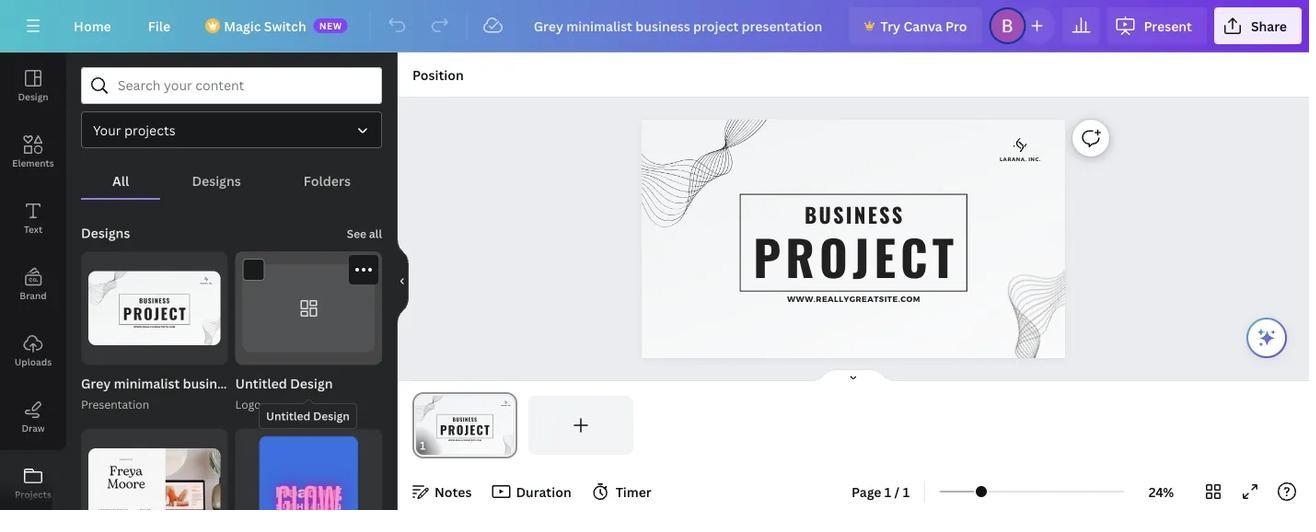 Task type: describe. For each thing, give the bounding box(es) containing it.
projects
[[15, 488, 52, 501]]

side panel tab list
[[0, 53, 66, 510]]

untitled for untitled design logo
[[235, 375, 287, 393]]

grey minimalist business project presentation presentation
[[81, 375, 373, 412]]

see
[[347, 226, 367, 241]]

designs button
[[161, 163, 272, 198]]

page
[[852, 483, 882, 501]]

untitled for untitled design
[[266, 409, 311, 424]]

group down the untitled design
[[235, 429, 382, 510]]

all
[[112, 172, 129, 189]]

try canva pro button
[[850, 7, 982, 44]]

try canva pro
[[881, 17, 968, 35]]

see all
[[347, 226, 382, 241]]

home link
[[59, 7, 126, 44]]

hide pages image
[[810, 368, 898, 383]]

duration
[[516, 483, 572, 501]]

magic
[[224, 17, 261, 35]]

timer
[[616, 483, 652, 501]]

timer button
[[586, 477, 659, 507]]

larana, inc.
[[1000, 156, 1041, 162]]

elements button
[[0, 119, 66, 185]]

draw
[[22, 422, 45, 434]]

text
[[24, 223, 42, 235]]

untitled design group
[[235, 251, 382, 414]]

24%
[[1149, 483, 1175, 501]]

text button
[[0, 185, 66, 251]]

all button
[[81, 163, 161, 198]]

design for untitled design logo
[[290, 375, 333, 393]]

Page title text field
[[434, 437, 441, 455]]

group down the presentation
[[81, 429, 228, 510]]

hide image
[[397, 237, 409, 326]]

page 1 image
[[413, 396, 517, 455]]

group up presentation
[[235, 251, 382, 365]]

folders
[[304, 172, 351, 189]]

2 1 from the left
[[903, 483, 910, 501]]

try
[[881, 17, 901, 35]]

share
[[1252, 17, 1288, 35]]

file button
[[133, 7, 185, 44]]

/
[[895, 483, 900, 501]]

pro
[[946, 17, 968, 35]]

minimalist
[[114, 375, 180, 393]]

switch
[[264, 17, 306, 35]]

projects button
[[0, 450, 66, 510]]

notes
[[435, 483, 472, 501]]

24% button
[[1132, 477, 1192, 507]]

0 horizontal spatial designs
[[81, 224, 130, 242]]

position button
[[405, 60, 471, 89]]

Search your content search field
[[118, 68, 370, 103]]



Task type: locate. For each thing, give the bounding box(es) containing it.
design inside button
[[18, 90, 48, 103]]

untitled
[[235, 375, 287, 393], [266, 409, 311, 424]]

design for untitled design
[[313, 409, 350, 424]]

uploads
[[15, 356, 52, 368]]

group up minimalist
[[81, 251, 228, 365]]

group
[[81, 251, 228, 365], [235, 251, 382, 365], [81, 429, 228, 510], [235, 429, 382, 510]]

elements
[[12, 157, 54, 169]]

present button
[[1108, 7, 1207, 44]]

page 1 / 1
[[852, 483, 910, 501]]

design button
[[0, 53, 66, 119]]

inc.
[[1029, 156, 1041, 162]]

position
[[413, 66, 464, 83]]

project up logo
[[241, 375, 286, 393]]

home
[[74, 17, 111, 35]]

1 left /
[[885, 483, 892, 501]]

untitled up logo
[[235, 375, 287, 393]]

designs down all
[[81, 224, 130, 242]]

1 horizontal spatial 1
[[903, 483, 910, 501]]

1 vertical spatial designs
[[81, 224, 130, 242]]

business
[[805, 199, 905, 230]]

project inside the grey minimalist business project presentation presentation
[[241, 375, 286, 393]]

design inside untitled design logo
[[290, 375, 333, 393]]

project up www.reallygreatsite.com
[[753, 220, 959, 292]]

business
[[183, 375, 238, 393]]

designs inside button
[[192, 172, 241, 189]]

Select ownership filter button
[[81, 111, 382, 148]]

1
[[885, 483, 892, 501], [903, 483, 910, 501]]

larana,
[[1000, 156, 1027, 162]]

untitled right logo
[[266, 409, 311, 424]]

file
[[148, 17, 171, 35]]

0 horizontal spatial project
[[241, 375, 286, 393]]

draw button
[[0, 384, 66, 450]]

presentation
[[289, 375, 370, 393]]

logo
[[235, 397, 261, 412]]

design up the untitled design
[[290, 375, 333, 393]]

www.reallygreatsite.com
[[787, 294, 921, 304]]

all
[[369, 226, 382, 241]]

1 horizontal spatial project
[[753, 220, 959, 292]]

group inside grey minimalist business project presentation group
[[81, 251, 228, 365]]

project
[[753, 220, 959, 292], [241, 375, 286, 393]]

projects
[[124, 121, 176, 139]]

1 right /
[[903, 483, 910, 501]]

1 vertical spatial project
[[241, 375, 286, 393]]

1 vertical spatial untitled
[[266, 409, 311, 424]]

design
[[18, 90, 48, 103], [290, 375, 333, 393], [313, 409, 350, 424]]

1 1 from the left
[[885, 483, 892, 501]]

brand button
[[0, 251, 66, 318]]

0 vertical spatial designs
[[192, 172, 241, 189]]

notes button
[[405, 477, 479, 507]]

magic switch
[[224, 17, 306, 35]]

grey
[[81, 375, 111, 393]]

grey minimalist business project presentation group
[[81, 251, 373, 414]]

0 vertical spatial untitled
[[235, 375, 287, 393]]

0 vertical spatial design
[[18, 90, 48, 103]]

2 vertical spatial design
[[313, 409, 350, 424]]

presentation
[[81, 397, 149, 412]]

canva assistant image
[[1256, 327, 1278, 349]]

your projects
[[93, 121, 176, 139]]

your
[[93, 121, 121, 139]]

designs down your projects button
[[192, 172, 241, 189]]

share button
[[1215, 7, 1302, 44]]

canva
[[904, 17, 943, 35]]

Design title text field
[[519, 7, 842, 44]]

folders button
[[272, 163, 382, 198]]

see all button
[[345, 215, 384, 251]]

1 horizontal spatial designs
[[192, 172, 241, 189]]

main menu bar
[[0, 0, 1310, 53]]

duration button
[[487, 477, 579, 507]]

designs
[[192, 172, 241, 189], [81, 224, 130, 242]]

0 vertical spatial project
[[753, 220, 959, 292]]

untitled design logo
[[235, 375, 333, 412]]

design up elements button at the left top of the page
[[18, 90, 48, 103]]

untitled design
[[266, 409, 350, 424]]

brand
[[20, 289, 47, 302]]

present
[[1144, 17, 1193, 35]]

design down presentation
[[313, 409, 350, 424]]

new
[[319, 19, 342, 32]]

0 horizontal spatial 1
[[885, 483, 892, 501]]

uploads button
[[0, 318, 66, 384]]

1 vertical spatial design
[[290, 375, 333, 393]]

untitled inside untitled design logo
[[235, 375, 287, 393]]



Task type: vqa. For each thing, say whether or not it's contained in the screenshot.
GREY MINIMALIST BUSINESS PROJECT PRESENTATION group
yes



